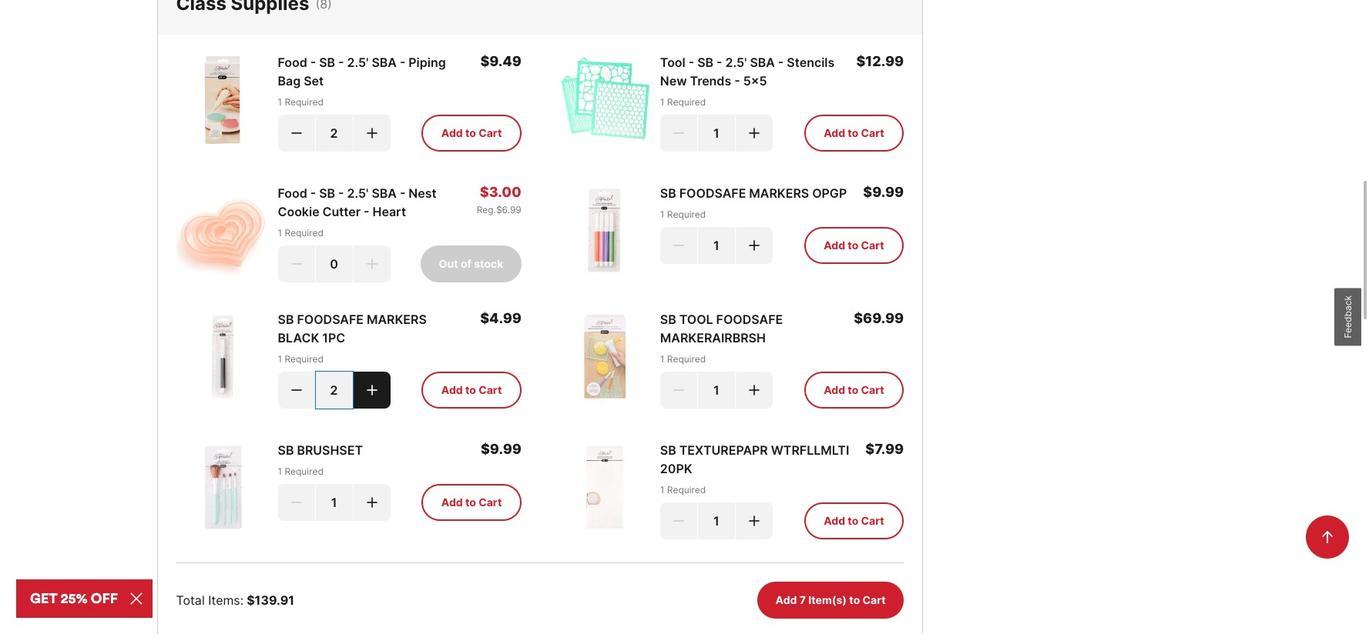 Task type: locate. For each thing, give the bounding box(es) containing it.
food - sb - 2.5' sba - piping bag set 1 required
[[278, 54, 449, 108]]

to for sb texturepapr wtrfllmlti 20pk
[[848, 515, 859, 528]]

add to cart button
[[422, 115, 522, 152], [804, 115, 904, 152], [804, 227, 904, 264], [422, 372, 522, 409], [804, 372, 904, 409], [422, 485, 522, 521], [804, 503, 904, 540]]

reg.$6.99
[[477, 204, 522, 216]]

sba inside the 'food - sb - 2.5' sba - piping bag set 1 required'
[[372, 54, 397, 70]]

1 food from the top
[[278, 54, 307, 70]]

1 down 20pk
[[660, 485, 665, 496]]

item(s)
[[809, 594, 847, 607]]

sb brushset link
[[278, 441, 363, 460]]

sb up black
[[278, 312, 294, 327]]

5x5
[[743, 73, 767, 88]]

0 vertical spatial food
[[278, 54, 307, 70]]

required down sb foodsafe markers opgp link on the top of page
[[667, 209, 706, 220]]

food up cookie
[[278, 186, 307, 201]]

sb
[[319, 54, 335, 70], [698, 54, 714, 70], [319, 186, 335, 201], [660, 186, 676, 201], [278, 312, 294, 327], [660, 312, 676, 327], [278, 443, 294, 458], [660, 443, 676, 458]]

new
[[660, 73, 687, 88]]

button to increment counter for number stepper image down sb foodsafe markers black 1pc 1 required
[[364, 383, 380, 398]]

0 vertical spatial button to increment counter for number stepper image
[[747, 125, 762, 141]]

total
[[176, 593, 205, 609]]

black
[[278, 330, 319, 346]]

0 vertical spatial $9.99
[[863, 184, 904, 200]]

number stepper text field down trends
[[698, 115, 735, 152]]

button to increment counter for number stepper image
[[364, 125, 380, 141], [747, 383, 762, 398], [364, 495, 380, 511], [747, 514, 762, 529]]

add
[[441, 127, 463, 140], [824, 127, 845, 140], [824, 239, 845, 252], [441, 384, 463, 397], [824, 384, 845, 397], [441, 496, 463, 510], [824, 515, 845, 528], [776, 594, 797, 607]]

brushset
[[297, 443, 363, 458]]

button to increment counter for number stepper image down sb foodsafe markers opgp 1 required
[[747, 238, 762, 253]]

number stepper text field down sb tool foodsafe markerairbrsh 1 required
[[698, 372, 735, 409]]

button to increment counter for number stepper image down tool - sb - 2.5' sba - stencils new trends - 5x5 1 required
[[747, 125, 762, 141]]

sba inside tool - sb - 2.5' sba - stencils new trends - 5x5 1 required
[[750, 54, 775, 70]]

number stepper text field down sb texturepapr wtrfllmlti 20pk 1 required
[[698, 503, 735, 540]]

sb right sb foodsafe markers opgp image
[[660, 186, 676, 201]]

sb texturepapr wtrfllmlti 20pk 1 required
[[660, 443, 853, 496]]

food for bag
[[278, 54, 307, 70]]

button to increment counter for number stepper image for $9.99
[[364, 495, 380, 511]]

required inside sb brushset 1 required
[[285, 466, 324, 478]]

food inside the 'food - sb - 2.5' sba - piping bag set 1 required'
[[278, 54, 307, 70]]

button to decrement counter for number stepper image
[[289, 125, 304, 141]]

1 vertical spatial food
[[278, 186, 307, 201]]

tool - sb - 2.5' sba - stencils new trends - 5x5 link
[[660, 53, 847, 90]]

sba up heart
[[372, 186, 397, 201]]

required down 20pk
[[667, 485, 706, 496]]

sb left brushset
[[278, 443, 294, 458]]

sb foodsafe markers black 1pc image
[[176, 310, 269, 403]]

out of stock button
[[421, 246, 522, 283]]

add to cart for sb texturepapr wtrfllmlti 20pk
[[824, 515, 884, 528]]

1
[[278, 96, 282, 108], [660, 96, 665, 108], [660, 209, 665, 220], [278, 227, 282, 239], [278, 353, 282, 365], [660, 353, 665, 365], [278, 466, 282, 478], [660, 485, 665, 496]]

$9.99
[[863, 184, 904, 200], [481, 441, 522, 458]]

food inside 'food - sb - 2.5' sba - nest cookie cutter - heart 1 required'
[[278, 186, 307, 201]]

nest
[[409, 186, 437, 201]]

1 down cookie
[[278, 227, 282, 239]]

2.5' inside tool - sb - 2.5' sba - stencils new trends - 5x5 1 required
[[725, 54, 747, 70]]

items:
[[208, 593, 244, 609]]

1 vertical spatial $9.99
[[481, 441, 522, 458]]

button to increment counter for number stepper image
[[747, 125, 762, 141], [747, 238, 762, 253], [364, 383, 380, 398]]

food - sb - 2.5' sba - piping bag set link
[[278, 53, 471, 90]]

tool - sb - 2.5' sba - stencils new trends - 5x5 image
[[559, 53, 651, 145]]

add for sb brushset
[[441, 496, 463, 510]]

1 horizontal spatial markers
[[749, 186, 809, 201]]

-
[[310, 54, 316, 70], [338, 54, 344, 70], [400, 54, 406, 70], [689, 54, 694, 70], [717, 54, 722, 70], [778, 54, 784, 70], [735, 73, 740, 88], [310, 186, 316, 201], [338, 186, 344, 201], [400, 186, 406, 201], [364, 204, 370, 219]]

add to cart for tool - sb - 2.5' sba - stencils new trends - 5x5
[[824, 127, 884, 140]]

2.5'
[[347, 54, 369, 70], [725, 54, 747, 70], [347, 186, 369, 201]]

1 down sb brushset link
[[278, 466, 282, 478]]

set
[[304, 73, 324, 88]]

2.5' up the cutter
[[347, 186, 369, 201]]

food - sb - 2.5' sba - nest cookie cutter - heart link
[[278, 184, 468, 221]]

number stepper text field down sb brushset 1 required at the bottom of the page
[[316, 485, 353, 521]]

number stepper text field right button to decrement counter for number stepper icon
[[316, 115, 353, 152]]

Number Stepper text field
[[316, 246, 353, 283], [698, 372, 735, 409], [316, 485, 353, 521], [698, 503, 735, 540]]

number stepper text field for $9.99
[[316, 485, 353, 521]]

0 horizontal spatial markers
[[367, 312, 427, 327]]

sb inside tool - sb - 2.5' sba - stencils new trends - 5x5 1 required
[[698, 54, 714, 70]]

add to cart
[[441, 127, 502, 140], [824, 127, 884, 140], [824, 239, 884, 252], [441, 384, 502, 397], [824, 384, 884, 397], [441, 496, 502, 510], [824, 515, 884, 528]]

sb up the set
[[319, 54, 335, 70]]

required down sb brushset link
[[285, 466, 324, 478]]

required down cookie
[[285, 227, 324, 239]]

2.5' for $12.99
[[725, 54, 747, 70]]

cart for sb brushset
[[479, 496, 502, 510]]

sb foodsafe markers black 1pc link
[[278, 310, 471, 347]]

button to decrement counter for number stepper image
[[289, 383, 304, 398]]

markers inside sb foodsafe markers opgp 1 required
[[749, 186, 809, 201]]

add to cart button for food - sb - 2.5' sba - piping bag set
[[422, 115, 522, 152]]

2.5' for $9.49
[[347, 54, 369, 70]]

add to cart button for sb texturepapr wtrfllmlti 20pk
[[804, 503, 904, 540]]

sba left piping
[[372, 54, 397, 70]]

sba inside 'food - sb - 2.5' sba - nest cookie cutter - heart 1 required'
[[372, 186, 397, 201]]

sb left tool
[[660, 312, 676, 327]]

add to cart for sb foodsafe markers opgp
[[824, 239, 884, 252]]

add 7 item(s) to cart
[[776, 594, 886, 607]]

sb brushset 1 required
[[278, 443, 363, 478]]

add to cart button for sb foodsafe markers black 1pc
[[422, 372, 522, 409]]

number stepper text field for $69.99
[[698, 372, 735, 409]]

food up bag
[[278, 54, 307, 70]]

required down black
[[285, 353, 324, 365]]

sba
[[372, 54, 397, 70], [750, 54, 775, 70], [372, 186, 397, 201]]

sba up 5x5
[[750, 54, 775, 70]]

cart for sb tool foodsafe markerairbrsh
[[861, 384, 884, 397]]

sb inside the 'food - sb - 2.5' sba - piping bag set 1 required'
[[319, 54, 335, 70]]

sb foodsafe markers opgp 1 required
[[660, 186, 847, 220]]

1 down black
[[278, 353, 282, 365]]

piping
[[409, 54, 446, 70]]

foodsafe inside sb tool foodsafe markerairbrsh 1 required
[[716, 312, 783, 327]]

wtrfllmlti
[[771, 443, 849, 458]]

add for sb foodsafe markers opgp
[[824, 239, 845, 252]]

1 horizontal spatial $9.99
[[863, 184, 904, 200]]

$3.00
[[480, 184, 522, 200]]

number stepper text field right button to decrement counter for number stepper image
[[316, 372, 353, 409]]

$9.99 for sb brushset
[[481, 441, 522, 458]]

food - sb - 2.5' sba - nest cookie cutter - heart 1 required
[[278, 186, 440, 239]]

add for tool - sb - 2.5' sba - stencils new trends - 5x5
[[824, 127, 845, 140]]

add to cart for food - sb - 2.5' sba - piping bag set
[[441, 127, 502, 140]]

sb up trends
[[698, 54, 714, 70]]

foodsafe inside sb foodsafe markers opgp 1 required
[[679, 186, 746, 201]]

2.5' inside the 'food - sb - 2.5' sba - piping bag set 1 required'
[[347, 54, 369, 70]]

1 vertical spatial markers
[[367, 312, 427, 327]]

stock
[[474, 258, 503, 271]]

sb up 20pk
[[660, 443, 676, 458]]

1 vertical spatial button to increment counter for number stepper image
[[747, 238, 762, 253]]

number stepper text field for $7.99
[[698, 503, 735, 540]]

sb brushset image
[[176, 441, 269, 534]]

required down the set
[[285, 96, 324, 108]]

foodsafe inside sb foodsafe markers black 1pc 1 required
[[297, 312, 364, 327]]

markers inside sb foodsafe markers black 1pc 1 required
[[367, 312, 427, 327]]

of
[[461, 258, 472, 271]]

sba for $12.99
[[750, 54, 775, 70]]

sb up the cutter
[[319, 186, 335, 201]]

foodsafe
[[679, 186, 746, 201], [297, 312, 364, 327], [716, 312, 783, 327]]

required down markerairbrsh
[[667, 353, 706, 365]]

cart
[[479, 127, 502, 140], [861, 127, 884, 140], [861, 239, 884, 252], [479, 384, 502, 397], [861, 384, 884, 397], [479, 496, 502, 510], [861, 515, 884, 528], [863, 594, 886, 607]]

1 inside the 'food - sb - 2.5' sba - piping bag set 1 required'
[[278, 96, 282, 108]]

2 food from the top
[[278, 186, 307, 201]]

sb inside sb tool foodsafe markerairbrsh 1 required
[[660, 312, 676, 327]]

markers
[[749, 186, 809, 201], [367, 312, 427, 327]]

1 down new
[[660, 96, 665, 108]]

1 down markerairbrsh
[[660, 353, 665, 365]]

1 right sb foodsafe markers opgp image
[[660, 209, 665, 220]]

2.5' left piping
[[347, 54, 369, 70]]

button to increment counter for number stepper image for $69.99
[[747, 383, 762, 398]]

0 vertical spatial markers
[[749, 186, 809, 201]]

sb foodsafe markers black 1pc 1 required
[[278, 312, 430, 365]]

button to increment counter for number stepper image for $12.99
[[747, 125, 762, 141]]

add for sb tool foodsafe markerairbrsh
[[824, 384, 845, 397]]

2.5' up 5x5
[[725, 54, 747, 70]]

cookie
[[278, 204, 320, 219]]

1pc
[[322, 330, 345, 346]]

1 inside sb tool foodsafe markerairbrsh 1 required
[[660, 353, 665, 365]]

Number Stepper text field
[[316, 115, 353, 152], [698, 115, 735, 152], [698, 227, 735, 264], [316, 372, 353, 409]]

required inside the 'food - sb - 2.5' sba - piping bag set 1 required'
[[285, 96, 324, 108]]

to
[[465, 127, 476, 140], [848, 127, 859, 140], [848, 239, 859, 252], [465, 384, 476, 397], [848, 384, 859, 397], [465, 496, 476, 510], [848, 515, 859, 528], [849, 594, 860, 607]]

sb inside sb texturepapr wtrfllmlti 20pk 1 required
[[660, 443, 676, 458]]

0 horizontal spatial $9.99
[[481, 441, 522, 458]]

sb texturepapr wtrfllmlti 20pk image
[[559, 441, 651, 534]]

markers for $4.99
[[367, 312, 427, 327]]

food
[[278, 54, 307, 70], [278, 186, 307, 201]]

1 down bag
[[278, 96, 282, 108]]

add to cart button for sb tool foodsafe markerairbrsh
[[804, 372, 904, 409]]

required
[[285, 96, 324, 108], [667, 96, 706, 108], [667, 209, 706, 220], [285, 227, 324, 239], [285, 353, 324, 365], [667, 353, 706, 365], [285, 466, 324, 478], [667, 485, 706, 496]]

required inside sb texturepapr wtrfllmlti 20pk 1 required
[[667, 485, 706, 496]]

required down new
[[667, 96, 706, 108]]



Task type: vqa. For each thing, say whether or not it's contained in the screenshot.


Task type: describe. For each thing, give the bounding box(es) containing it.
to for sb foodsafe markers black 1pc
[[465, 384, 476, 397]]

stencils
[[787, 54, 835, 70]]

1 inside 'food - sb - 2.5' sba - nest cookie cutter - heart 1 required'
[[278, 227, 282, 239]]

sb foodsafe markers opgp image
[[559, 184, 651, 276]]

texturepapr
[[679, 443, 768, 458]]

1 inside sb texturepapr wtrfllmlti 20pk 1 required
[[660, 485, 665, 496]]

markers for $9.99
[[749, 186, 809, 201]]

sba for $9.49
[[372, 54, 397, 70]]

cart for sb foodsafe markers opgp
[[861, 239, 884, 252]]

sb texturepapr wtrfllmlti 20pk link
[[660, 441, 856, 478]]

food - sb - 2.5' sba - nest cookie cutter - heart image
[[176, 184, 269, 276]]

sb inside 'food - sb - 2.5' sba - nest cookie cutter - heart 1 required'
[[319, 186, 335, 201]]

number stepper text field down sb foodsafe markers opgp 1 required
[[698, 227, 735, 264]]

add to cart for sb tool foodsafe markerairbrsh
[[824, 384, 884, 397]]

foodsafe for $4.99
[[297, 312, 364, 327]]

tool - sb - 2.5' sba - stencils new trends - 5x5 1 required
[[660, 54, 838, 108]]

2 vertical spatial button to increment counter for number stepper image
[[364, 383, 380, 398]]

required inside tool - sb - 2.5' sba - stencils new trends - 5x5 1 required
[[667, 96, 706, 108]]

to for sb tool foodsafe markerairbrsh
[[848, 384, 859, 397]]

$12.99
[[857, 53, 904, 69]]

required inside sb foodsafe markers opgp 1 required
[[667, 209, 706, 220]]

out
[[439, 258, 458, 271]]

cart for sb texturepapr wtrfllmlti 20pk
[[861, 515, 884, 528]]

tool
[[679, 312, 713, 327]]

sb tool foodsafe markerairbrsh image
[[559, 310, 651, 403]]

foodsafe for $9.99
[[679, 186, 746, 201]]

sb foodsafe markers opgp link
[[660, 184, 847, 202]]

required inside sb tool foodsafe markerairbrsh 1 required
[[667, 353, 706, 365]]

add to cart button for tool - sb - 2.5' sba - stencils new trends - 5x5
[[804, 115, 904, 152]]

1 inside sb brushset 1 required
[[278, 466, 282, 478]]

to for sb brushset
[[465, 496, 476, 510]]

$69.99
[[854, 310, 904, 327]]

button to increment counter for number stepper image for $7.99
[[747, 514, 762, 529]]

sb tool foodsafe markerairbrsh 1 required
[[660, 312, 786, 365]]

required inside 'food - sb - 2.5' sba - nest cookie cutter - heart 1 required'
[[285, 227, 324, 239]]

1 inside sb foodsafe markers opgp 1 required
[[660, 209, 665, 220]]

button to increment counter for number stepper image for $9.99
[[747, 238, 762, 253]]

opgp
[[812, 186, 847, 201]]

add to cart button for sb foodsafe markers opgp
[[804, 227, 904, 264]]

heart
[[373, 204, 406, 219]]

sb inside sb foodsafe markers opgp 1 required
[[660, 186, 676, 201]]

cutter
[[323, 204, 361, 219]]

cart for food - sb - 2.5' sba - piping bag set
[[479, 127, 502, 140]]

$7.99
[[866, 441, 904, 458]]

number stepper text field down the cutter
[[316, 246, 353, 283]]

sb inside sb foodsafe markers black 1pc 1 required
[[278, 312, 294, 327]]

add to cart for sb foodsafe markers black 1pc
[[441, 384, 502, 397]]

add to cart button for sb brushset
[[422, 485, 522, 521]]

2.5' inside 'food - sb - 2.5' sba - nest cookie cutter - heart 1 required'
[[347, 186, 369, 201]]

1 inside sb foodsafe markers black 1pc 1 required
[[278, 353, 282, 365]]

food - sb - 2.5' sba - piping bag set image
[[176, 53, 269, 145]]

cart for tool - sb - 2.5' sba - stencils new trends - 5x5
[[861, 127, 884, 140]]

$9.49
[[480, 53, 522, 69]]

bag
[[278, 73, 301, 88]]

to for tool - sb - 2.5' sba - stencils new trends - 5x5
[[848, 127, 859, 140]]

trends
[[690, 73, 732, 88]]

to for food - sb - 2.5' sba - piping bag set
[[465, 127, 476, 140]]

required inside sb foodsafe markers black 1pc 1 required
[[285, 353, 324, 365]]

food for cookie
[[278, 186, 307, 201]]

add for food - sb - 2.5' sba - piping bag set
[[441, 127, 463, 140]]

to for sb foodsafe markers opgp
[[848, 239, 859, 252]]

$9.99 for sb foodsafe markers opgp
[[863, 184, 904, 200]]

7
[[800, 594, 806, 607]]

$3.00 reg.$6.99
[[477, 184, 522, 216]]

add for sb foodsafe markers black 1pc
[[441, 384, 463, 397]]

total items: $139.91
[[176, 593, 294, 609]]

out of stock
[[439, 258, 503, 271]]

$139.91
[[247, 593, 294, 609]]

tool
[[660, 54, 686, 70]]

$4.99
[[480, 310, 522, 327]]

sb tool foodsafe markerairbrsh link
[[660, 310, 845, 347]]

20pk
[[660, 461, 692, 477]]

sb inside sb brushset 1 required
[[278, 443, 294, 458]]

markerairbrsh
[[660, 330, 766, 346]]

add for sb texturepapr wtrfllmlti 20pk
[[824, 515, 845, 528]]

add to cart for sb brushset
[[441, 496, 502, 510]]

cart for sb foodsafe markers black 1pc
[[479, 384, 502, 397]]

1 inside tool - sb - 2.5' sba - stencils new trends - 5x5 1 required
[[660, 96, 665, 108]]



